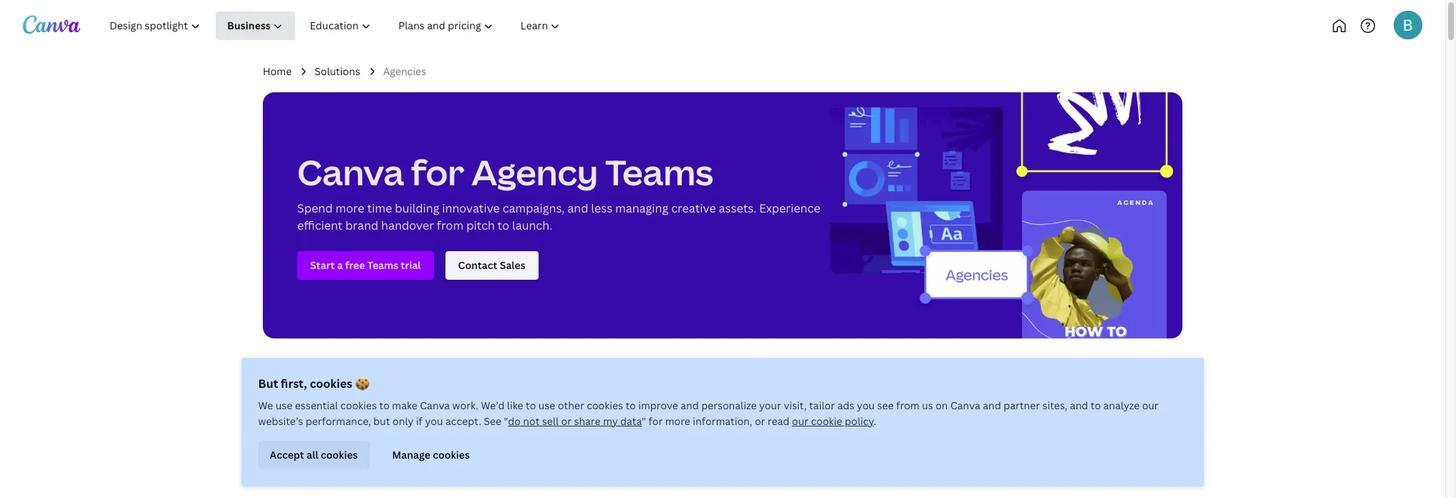 Task type: describe. For each thing, give the bounding box(es) containing it.
to inside canva for agency teams spend more time building innovative campaigns, and less managing creative assets. experience efficient brand handover from pitch to launch.
[[498, 218, 509, 234]]

building
[[395, 201, 439, 217]]

efficient
[[297, 218, 343, 234]]

more inside canva for agency teams spend more time building innovative campaigns, and less managing creative assets. experience efficient brand handover from pitch to launch.
[[336, 201, 365, 217]]

website's
[[259, 415, 304, 428]]

if
[[416, 415, 423, 428]]

analyze
[[1104, 399, 1140, 413]]

top level navigation element
[[97, 11, 621, 40]]

and right sites,
[[1071, 399, 1089, 413]]

1 or from the left
[[562, 415, 572, 428]]

campaigns,
[[503, 201, 565, 217]]

cookies up my
[[587, 399, 624, 413]]

tailor
[[810, 399, 835, 413]]

but first, cookies 🍪
[[259, 376, 370, 392]]

for inside canva for agency teams spend more time building innovative campaigns, and less managing creative assets. experience efficient brand handover from pitch to launch.
[[411, 149, 465, 196]]

to left analyze
[[1091, 399, 1101, 413]]

but
[[374, 415, 391, 428]]

innovative
[[442, 201, 500, 217]]

do not sell or share my data " for more information, or read our cookie policy .
[[508, 415, 877, 428]]

solutions link
[[315, 64, 360, 80]]

agencies
[[383, 64, 426, 78]]

teams
[[605, 149, 713, 196]]

cookies up the "essential"
[[310, 376, 353, 392]]

share
[[574, 415, 601, 428]]

canva inside canva for agency teams spend more time building innovative campaigns, and less managing creative assets. experience efficient brand handover from pitch to launch.
[[297, 149, 404, 196]]

1 vertical spatial our
[[792, 415, 809, 428]]

ads
[[838, 399, 855, 413]]

work.
[[453, 399, 479, 413]]

accept.
[[446, 415, 482, 428]]

brand
[[346, 218, 379, 234]]

2 or from the left
[[755, 415, 766, 428]]

cookies down accept. at the left bottom
[[433, 448, 470, 462]]

like
[[507, 399, 524, 413]]

assets.
[[719, 201, 757, 217]]

home
[[263, 64, 292, 78]]

we
[[259, 399, 274, 413]]

personalize
[[702, 399, 757, 413]]

cookie
[[811, 415, 843, 428]]

accept all cookies button
[[259, 441, 370, 470]]

1 horizontal spatial for
[[649, 415, 663, 428]]

2 horizontal spatial canva
[[951, 399, 981, 413]]

us
[[922, 399, 934, 413]]

from inside canva for agency teams spend more time building innovative campaigns, and less managing creative assets. experience efficient brand handover from pitch to launch.
[[437, 218, 464, 234]]

2 use from the left
[[539, 399, 556, 413]]

1 use from the left
[[276, 399, 293, 413]]

see
[[484, 415, 502, 428]]

spend
[[297, 201, 333, 217]]

read
[[768, 415, 790, 428]]

pitch
[[466, 218, 495, 234]]

less
[[591, 201, 613, 217]]

do
[[508, 415, 521, 428]]

accept all cookies
[[270, 448, 358, 462]]

make
[[392, 399, 418, 413]]

see
[[878, 399, 894, 413]]

other
[[558, 399, 585, 413]]

manage cookies
[[393, 448, 470, 462]]

our inside we use essential cookies to make canva work. we'd like to use other cookies to improve and personalize your visit, tailor ads you see from us on canva and partner sites, and to analyze our website's performance, but only if you accept. see "
[[1143, 399, 1159, 413]]

and left partner
[[983, 399, 1002, 413]]

canva for agency teams spend more time building innovative campaigns, and less managing creative assets. experience efficient brand handover from pitch to launch.
[[297, 149, 821, 234]]

to up "but" on the bottom of page
[[380, 399, 390, 413]]



Task type: locate. For each thing, give the bounding box(es) containing it.
you right if
[[425, 415, 443, 428]]

but
[[259, 376, 279, 392]]

.
[[874, 415, 877, 428]]

your
[[760, 399, 782, 413]]

cookies down 🍪
[[341, 399, 377, 413]]

our right analyze
[[1143, 399, 1159, 413]]

experience
[[759, 201, 821, 217]]

creative
[[671, 201, 716, 217]]

1 vertical spatial you
[[425, 415, 443, 428]]

1 horizontal spatial our
[[1143, 399, 1159, 413]]

all
[[307, 448, 319, 462]]

0 horizontal spatial from
[[437, 218, 464, 234]]

1 horizontal spatial use
[[539, 399, 556, 413]]

to right pitch
[[498, 218, 509, 234]]

handover
[[381, 218, 434, 234]]

canva up time
[[297, 149, 404, 196]]

1 horizontal spatial canva
[[420, 399, 450, 413]]

0 horizontal spatial more
[[336, 201, 365, 217]]

information,
[[693, 415, 753, 428]]

do not sell or share my data link
[[508, 415, 642, 428]]

manage
[[393, 448, 431, 462]]

cookies
[[310, 376, 353, 392], [341, 399, 377, 413], [587, 399, 624, 413], [321, 448, 358, 462], [433, 448, 470, 462]]

managing
[[615, 201, 669, 217]]

policy
[[845, 415, 874, 428]]

partner
[[1004, 399, 1041, 413]]

1 horizontal spatial "
[[642, 415, 647, 428]]

" down the improve
[[642, 415, 647, 428]]

first,
[[281, 376, 307, 392]]

essential
[[295, 399, 338, 413]]

not
[[524, 415, 540, 428]]

or left read
[[755, 415, 766, 428]]

manage cookies button
[[381, 441, 482, 470]]

and inside canva for agency teams spend more time building innovative campaigns, and less managing creative assets. experience efficient brand handover from pitch to launch.
[[568, 201, 588, 217]]

0 horizontal spatial for
[[411, 149, 465, 196]]

sell
[[543, 415, 559, 428]]

canva
[[297, 149, 404, 196], [420, 399, 450, 413], [951, 399, 981, 413]]

0 vertical spatial our
[[1143, 399, 1159, 413]]

from inside we use essential cookies to make canva work. we'd like to use other cookies to improve and personalize your visit, tailor ads you see from us on canva and partner sites, and to analyze our website's performance, but only if you accept. see "
[[897, 399, 920, 413]]

or right sell
[[562, 415, 572, 428]]

" inside we use essential cookies to make canva work. we'd like to use other cookies to improve and personalize your visit, tailor ads you see from us on canva and partner sites, and to analyze our website's performance, but only if you accept. see "
[[504, 415, 508, 428]]

to right the like
[[526, 399, 536, 413]]

more
[[336, 201, 365, 217], [666, 415, 691, 428]]

home link
[[263, 64, 292, 80]]

"
[[504, 415, 508, 428], [642, 415, 647, 428]]

for up building
[[411, 149, 465, 196]]

0 horizontal spatial canva
[[297, 149, 404, 196]]

1 horizontal spatial from
[[897, 399, 920, 413]]

performance,
[[306, 415, 371, 428]]

you
[[857, 399, 875, 413], [425, 415, 443, 428]]

0 horizontal spatial or
[[562, 415, 572, 428]]

to
[[498, 218, 509, 234], [380, 399, 390, 413], [526, 399, 536, 413], [626, 399, 636, 413], [1091, 399, 1101, 413]]

launch.
[[512, 218, 553, 234]]

0 horizontal spatial "
[[504, 415, 508, 428]]

our cookie policy link
[[792, 415, 874, 428]]

1 horizontal spatial or
[[755, 415, 766, 428]]

visit,
[[784, 399, 807, 413]]

1 vertical spatial for
[[649, 415, 663, 428]]

from left us
[[897, 399, 920, 413]]

you up policy
[[857, 399, 875, 413]]

data
[[621, 415, 642, 428]]

use up sell
[[539, 399, 556, 413]]

accept
[[270, 448, 305, 462]]

cookies right all
[[321, 448, 358, 462]]

my
[[604, 415, 618, 428]]

for down the improve
[[649, 415, 663, 428]]

0 vertical spatial you
[[857, 399, 875, 413]]

for
[[411, 149, 465, 196], [649, 415, 663, 428]]

0 horizontal spatial use
[[276, 399, 293, 413]]

or
[[562, 415, 572, 428], [755, 415, 766, 428]]

from
[[437, 218, 464, 234], [897, 399, 920, 413]]

and left less
[[568, 201, 588, 217]]

we'd
[[481, 399, 505, 413]]

our
[[1143, 399, 1159, 413], [792, 415, 809, 428]]

0 vertical spatial more
[[336, 201, 365, 217]]

🍪
[[355, 376, 370, 392]]

1 horizontal spatial you
[[857, 399, 875, 413]]

solutions
[[315, 64, 360, 78]]

only
[[393, 415, 414, 428]]

agency
[[472, 149, 598, 196]]

more down the improve
[[666, 415, 691, 428]]

0 vertical spatial from
[[437, 218, 464, 234]]

0 vertical spatial for
[[411, 149, 465, 196]]

to up data
[[626, 399, 636, 413]]

on
[[936, 399, 949, 413]]

sites,
[[1043, 399, 1068, 413]]

improve
[[639, 399, 679, 413]]

canva up if
[[420, 399, 450, 413]]

and up do not sell or share my data " for more information, or read our cookie policy .
[[681, 399, 699, 413]]

" right see
[[504, 415, 508, 428]]

1 horizontal spatial more
[[666, 415, 691, 428]]

1 vertical spatial from
[[897, 399, 920, 413]]

canva right on
[[951, 399, 981, 413]]

0 horizontal spatial you
[[425, 415, 443, 428]]

and
[[568, 201, 588, 217], [681, 399, 699, 413], [983, 399, 1002, 413], [1071, 399, 1089, 413]]

we use essential cookies to make canva work. we'd like to use other cookies to improve and personalize your visit, tailor ads you see from us on canva and partner sites, and to analyze our website's performance, but only if you accept. see "
[[259, 399, 1159, 428]]

0 horizontal spatial our
[[792, 415, 809, 428]]

use up website's
[[276, 399, 293, 413]]

use
[[276, 399, 293, 413], [539, 399, 556, 413]]

1 " from the left
[[504, 415, 508, 428]]

2 " from the left
[[642, 415, 647, 428]]

more up brand at the top of the page
[[336, 201, 365, 217]]

from down the innovative
[[437, 218, 464, 234]]

time
[[367, 201, 392, 217]]

1 vertical spatial more
[[666, 415, 691, 428]]

our down visit,
[[792, 415, 809, 428]]



Task type: vqa. For each thing, say whether or not it's contained in the screenshot.
left security
no



